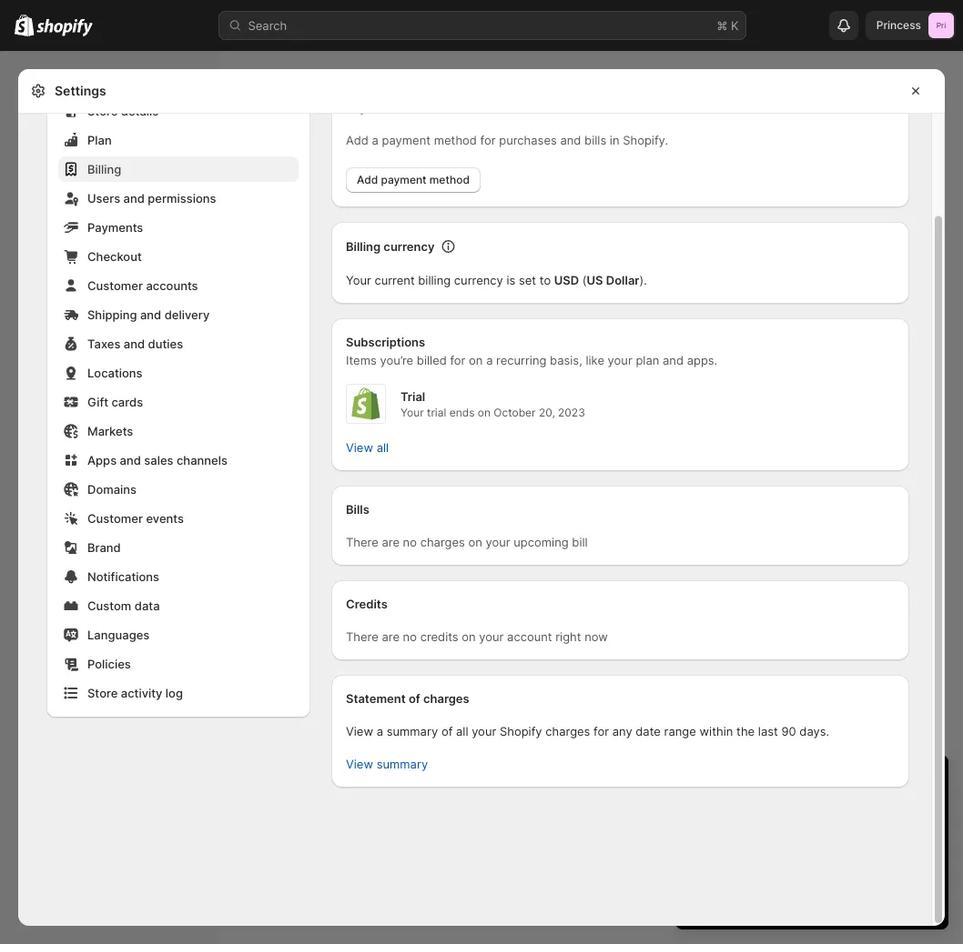 Task type: locate. For each thing, give the bounding box(es) containing it.
2 horizontal spatial for
[[594, 725, 609, 739]]

add payment method button
[[346, 168, 481, 193]]

2 vertical spatial a
[[377, 725, 383, 739]]

1 horizontal spatial your
[[401, 406, 424, 420]]

1 vertical spatial charges
[[423, 692, 469, 706]]

method down add a payment method for purchases and bills in shopify.
[[429, 173, 470, 187]]

accounts
[[146, 279, 198, 293]]

your left current
[[346, 273, 371, 287]]

languages
[[87, 628, 150, 642]]

method down methods
[[434, 133, 477, 147]]

on right ends
[[478, 406, 491, 420]]

3 view from the top
[[346, 757, 373, 772]]

customer down domains
[[87, 512, 143, 526]]

billing currency
[[346, 239, 435, 254]]

0 vertical spatial a
[[372, 133, 379, 147]]

your for account
[[479, 630, 504, 644]]

0 vertical spatial there
[[346, 535, 379, 549]]

taxes
[[87, 337, 121, 351]]

payment inside add payment method button
[[381, 173, 427, 187]]

billing
[[87, 162, 121, 176], [346, 239, 381, 254]]

1 horizontal spatial in
[[777, 772, 792, 794]]

settings dialog
[[18, 0, 945, 927]]

0 horizontal spatial currency
[[384, 239, 435, 254]]

payment
[[382, 133, 431, 147], [381, 173, 427, 187]]

basis,
[[550, 353, 582, 367]]

⌘
[[717, 18, 728, 32]]

1 horizontal spatial billing
[[346, 239, 381, 254]]

to
[[540, 273, 551, 287]]

activity
[[121, 686, 162, 701]]

1 no from the top
[[403, 535, 417, 549]]

1 vertical spatial your
[[401, 406, 424, 420]]

2 vertical spatial view
[[346, 757, 373, 772]]

your right like
[[608, 353, 632, 367]]

your
[[346, 273, 371, 287], [401, 406, 424, 420]]

custom data link
[[58, 594, 299, 619]]

brand link
[[58, 535, 299, 561]]

0 vertical spatial for
[[480, 133, 496, 147]]

summary inside view summary link
[[377, 757, 428, 772]]

of down statement of charges
[[441, 725, 453, 739]]

1 there from the top
[[346, 535, 379, 549]]

your for shopify
[[472, 725, 496, 739]]

2 no from the top
[[403, 630, 417, 644]]

credits
[[420, 630, 459, 644]]

0 vertical spatial in
[[610, 133, 620, 147]]

1 vertical spatial a
[[486, 353, 493, 367]]

on right billed at the top left
[[469, 353, 483, 367]]

0 vertical spatial store
[[87, 104, 118, 118]]

1 view from the top
[[346, 441, 373, 455]]

0 horizontal spatial all
[[377, 441, 389, 455]]

for inside subscriptions items you're billed for on a recurring basis, like your plan and apps.
[[450, 353, 466, 367]]

1 vertical spatial payment
[[381, 173, 427, 187]]

your down 'days.'
[[797, 772, 835, 794]]

checkout link
[[58, 244, 299, 269]]

of
[[409, 692, 420, 706], [441, 725, 453, 739]]

are up credits
[[382, 535, 400, 549]]

0 vertical spatial billing
[[87, 162, 121, 176]]

for left purchases
[[480, 133, 496, 147]]

payment down payment methods
[[382, 133, 431, 147]]

and right "users"
[[123, 191, 145, 205]]

within
[[700, 725, 733, 739]]

in inside 1 day left in your trial dropdown button
[[777, 772, 792, 794]]

1 vertical spatial no
[[403, 630, 417, 644]]

view for view a summary of all your shopify charges for any date range within the last 90 days.
[[346, 725, 373, 739]]

customer for customer events
[[87, 512, 143, 526]]

permissions
[[148, 191, 216, 205]]

dialog
[[952, 69, 963, 927]]

1 vertical spatial view
[[346, 725, 373, 739]]

customer down checkout
[[87, 279, 143, 293]]

0 horizontal spatial your
[[346, 273, 371, 287]]

store up 'plan'
[[87, 104, 118, 118]]

gift cards link
[[58, 390, 299, 415]]

method
[[434, 133, 477, 147], [429, 173, 470, 187]]

1 are from the top
[[382, 535, 400, 549]]

apps and sales channels
[[87, 453, 228, 467]]

2 customer from the top
[[87, 512, 143, 526]]

1 vertical spatial summary
[[377, 757, 428, 772]]

taxes and duties link
[[58, 331, 299, 357]]

1 vertical spatial for
[[450, 353, 466, 367]]

on inside trial your trial ends on october 20, 2023
[[478, 406, 491, 420]]

a down payment
[[372, 133, 379, 147]]

0 horizontal spatial of
[[409, 692, 420, 706]]

current
[[375, 273, 415, 287]]

store for store activity log
[[87, 686, 118, 701]]

your
[[608, 353, 632, 367], [486, 535, 510, 549], [479, 630, 504, 644], [472, 725, 496, 739], [797, 772, 835, 794]]

0 vertical spatial trial
[[427, 406, 446, 420]]

no
[[403, 535, 417, 549], [403, 630, 417, 644]]

right
[[556, 630, 581, 644]]

1 horizontal spatial for
[[480, 133, 496, 147]]

and right taxes
[[124, 337, 145, 351]]

0 vertical spatial payment
[[382, 133, 431, 147]]

and inside subscriptions items you're billed for on a recurring basis, like your plan and apps.
[[663, 353, 684, 367]]

shipping and delivery
[[87, 308, 210, 322]]

domains
[[87, 483, 137, 497]]

summary
[[387, 725, 438, 739], [377, 757, 428, 772]]

1 vertical spatial billing
[[346, 239, 381, 254]]

a
[[372, 133, 379, 147], [486, 353, 493, 367], [377, 725, 383, 739]]

1 horizontal spatial trial
[[840, 772, 873, 794]]

0 horizontal spatial trial
[[427, 406, 446, 420]]

1
[[694, 772, 702, 794]]

0 vertical spatial customer
[[87, 279, 143, 293]]

usd
[[554, 273, 579, 287]]

trial inside trial your trial ends on october 20, 2023
[[427, 406, 446, 420]]

policies link
[[58, 652, 299, 677]]

1 vertical spatial of
[[441, 725, 453, 739]]

shopify image
[[15, 14, 34, 36], [37, 19, 93, 37]]

apps
[[87, 453, 117, 467]]

there down credits
[[346, 630, 379, 644]]

1 vertical spatial in
[[777, 772, 792, 794]]

2 vertical spatial for
[[594, 725, 609, 739]]

currency up current
[[384, 239, 435, 254]]

2 view from the top
[[346, 725, 373, 739]]

store down policies
[[87, 686, 118, 701]]

in right bills on the right top
[[610, 133, 620, 147]]

1 vertical spatial customer
[[87, 512, 143, 526]]

domains link
[[58, 477, 299, 503]]

on right credits
[[462, 630, 476, 644]]

markets link
[[58, 419, 299, 444]]

1 horizontal spatial currency
[[454, 273, 503, 287]]

0 horizontal spatial for
[[450, 353, 466, 367]]

view all link
[[335, 435, 400, 461]]

currency
[[384, 239, 435, 254], [454, 273, 503, 287]]

and
[[560, 133, 581, 147], [123, 191, 145, 205], [140, 308, 161, 322], [124, 337, 145, 351], [663, 353, 684, 367], [120, 453, 141, 467]]

k
[[731, 18, 739, 32]]

and down customer accounts
[[140, 308, 161, 322]]

a left recurring at the top right of page
[[486, 353, 493, 367]]

2 are from the top
[[382, 630, 400, 644]]

0 vertical spatial are
[[382, 535, 400, 549]]

your left "account"
[[479, 630, 504, 644]]

0 vertical spatial of
[[409, 692, 420, 706]]

languages link
[[58, 623, 299, 648]]

in
[[610, 133, 620, 147], [777, 772, 792, 794]]

in inside settings dialog
[[610, 133, 620, 147]]

add a payment method for purchases and bills in shopify.
[[346, 133, 668, 147]]

payment up billing currency
[[381, 173, 427, 187]]

settings
[[55, 83, 106, 99]]

add for add a payment method for purchases and bills in shopify.
[[346, 133, 369, 147]]

trial
[[427, 406, 446, 420], [840, 772, 873, 794]]

payment methods
[[346, 100, 450, 114]]

0 horizontal spatial in
[[610, 133, 620, 147]]

add for add payment method
[[357, 173, 378, 187]]

1 vertical spatial method
[[429, 173, 470, 187]]

a down statement
[[377, 725, 383, 739]]

0 vertical spatial add
[[346, 133, 369, 147]]

bills
[[585, 133, 606, 147]]

checkout
[[87, 249, 142, 264]]

1 vertical spatial add
[[357, 173, 378, 187]]

0 vertical spatial view
[[346, 441, 373, 455]]

items
[[346, 353, 377, 367]]

add inside button
[[357, 173, 378, 187]]

1 customer from the top
[[87, 279, 143, 293]]

0 horizontal spatial billing
[[87, 162, 121, 176]]

1 vertical spatial are
[[382, 630, 400, 644]]

your left upcoming
[[486, 535, 510, 549]]

and right apps
[[120, 453, 141, 467]]

add up billing currency
[[357, 173, 378, 187]]

billing up "users"
[[87, 162, 121, 176]]

90
[[782, 725, 796, 739]]

billing
[[418, 273, 451, 287]]

add down payment
[[346, 133, 369, 147]]

1 vertical spatial there
[[346, 630, 379, 644]]

you're
[[380, 353, 414, 367]]

users and permissions
[[87, 191, 216, 205]]

shopify
[[500, 725, 542, 739]]

1 vertical spatial trial
[[840, 772, 873, 794]]

and left bills on the right top
[[560, 133, 581, 147]]

for right billed at the top left
[[450, 353, 466, 367]]

1 vertical spatial store
[[87, 686, 118, 701]]

of right statement
[[409, 692, 420, 706]]

for left any
[[594, 725, 609, 739]]

your down the trial
[[401, 406, 424, 420]]

2023
[[558, 406, 585, 420]]

2 store from the top
[[87, 686, 118, 701]]

and right the plan
[[663, 353, 684, 367]]

customer accounts
[[87, 279, 198, 293]]

markets
[[87, 424, 133, 438]]

0 vertical spatial no
[[403, 535, 417, 549]]

in right the left
[[777, 772, 792, 794]]

1 horizontal spatial all
[[456, 725, 468, 739]]

all down shopify logo
[[377, 441, 389, 455]]

notifications
[[87, 570, 159, 584]]

there
[[346, 535, 379, 549], [346, 630, 379, 644]]

1 store from the top
[[87, 104, 118, 118]]

any
[[612, 725, 632, 739]]

your left shopify
[[472, 725, 496, 739]]

all left shopify
[[456, 725, 468, 739]]

the
[[737, 725, 755, 739]]

on left upcoming
[[468, 535, 482, 549]]

currency left is
[[454, 273, 503, 287]]

add
[[346, 133, 369, 147], [357, 173, 378, 187]]

2 there from the top
[[346, 630, 379, 644]]

there down bills
[[346, 535, 379, 549]]

1 day left in your trial
[[694, 772, 873, 794]]

your current billing currency is set to usd ( us dollar ).
[[346, 273, 647, 287]]

are down credits
[[382, 630, 400, 644]]

day
[[707, 772, 739, 794]]

payments link
[[58, 215, 299, 240]]

billing up current
[[346, 239, 381, 254]]

shipping and delivery link
[[58, 302, 299, 328]]

all
[[377, 441, 389, 455], [456, 725, 468, 739]]

and for sales
[[120, 453, 141, 467]]

account
[[507, 630, 552, 644]]

are
[[382, 535, 400, 549], [382, 630, 400, 644]]



Task type: vqa. For each thing, say whether or not it's contained in the screenshot.
1st the Share of total sales from the top of the Settings dialog
no



Task type: describe. For each thing, give the bounding box(es) containing it.
delivery
[[164, 308, 210, 322]]

credits
[[346, 597, 388, 611]]

customer events
[[87, 512, 184, 526]]

trial
[[401, 390, 425, 404]]

shopify.
[[623, 133, 668, 147]]

).
[[640, 273, 647, 287]]

search
[[248, 18, 287, 32]]

data
[[135, 599, 160, 613]]

shipping
[[87, 308, 137, 322]]

plan
[[87, 133, 112, 147]]

us
[[587, 273, 603, 287]]

there for there are no credits on your account right now
[[346, 630, 379, 644]]

custom
[[87, 599, 131, 613]]

your inside subscriptions items you're billed for on a recurring basis, like your plan and apps.
[[608, 353, 632, 367]]

statement
[[346, 692, 406, 706]]

users
[[87, 191, 120, 205]]

are for credits
[[382, 630, 400, 644]]

left
[[744, 772, 772, 794]]

trial inside dropdown button
[[840, 772, 873, 794]]

there for there are no charges on your upcoming bill
[[346, 535, 379, 549]]

customer for customer accounts
[[87, 279, 143, 293]]

upcoming
[[514, 535, 569, 549]]

1 day left in your trial element
[[676, 803, 949, 930]]

duties
[[148, 337, 183, 351]]

apps and sales channels link
[[58, 448, 299, 473]]

1 horizontal spatial of
[[441, 725, 453, 739]]

trial your trial ends on october 20, 2023
[[401, 390, 585, 420]]

store activity log
[[87, 686, 183, 701]]

on inside subscriptions items you're billed for on a recurring basis, like your plan and apps.
[[469, 353, 483, 367]]

channels
[[177, 453, 228, 467]]

view summary
[[346, 757, 428, 772]]

view all
[[346, 441, 389, 455]]

range
[[664, 725, 696, 739]]

custom data
[[87, 599, 160, 613]]

store for store details
[[87, 104, 118, 118]]

view summary link
[[335, 752, 439, 777]]

1 vertical spatial currency
[[454, 273, 503, 287]]

2 vertical spatial charges
[[546, 725, 590, 739]]

apps.
[[687, 353, 718, 367]]

bill
[[572, 535, 588, 549]]

ends
[[449, 406, 475, 420]]

a for payment methods
[[372, 133, 379, 147]]

payment
[[346, 100, 396, 114]]

is
[[507, 273, 516, 287]]

shopify logo image
[[350, 388, 382, 421]]

methods
[[399, 100, 450, 114]]

gift cards
[[87, 395, 143, 409]]

plan
[[636, 353, 659, 367]]

0 vertical spatial currency
[[384, 239, 435, 254]]

no for charges
[[403, 535, 417, 549]]

store activity log link
[[58, 681, 299, 706]]

method inside add payment method button
[[429, 173, 470, 187]]

sales
[[144, 453, 173, 467]]

billing for billing currency
[[346, 239, 381, 254]]

for for billed
[[450, 353, 466, 367]]

store details link
[[58, 98, 299, 124]]

subscriptions
[[346, 335, 425, 349]]

a inside subscriptions items you're billed for on a recurring basis, like your plan and apps.
[[486, 353, 493, 367]]

your inside trial your trial ends on october 20, 2023
[[401, 406, 424, 420]]

last
[[758, 725, 778, 739]]

are for bills
[[382, 535, 400, 549]]

details
[[121, 104, 159, 118]]

brand
[[87, 541, 121, 555]]

0 vertical spatial all
[[377, 441, 389, 455]]

taxes and duties
[[87, 337, 183, 351]]

store details
[[87, 104, 159, 118]]

locations
[[87, 366, 143, 380]]

there are no credits on your account right now
[[346, 630, 608, 644]]

your inside dropdown button
[[797, 772, 835, 794]]

view a summary of all your shopify charges for any date range within the last 90 days.
[[346, 725, 829, 739]]

recurring
[[496, 353, 547, 367]]

purchases
[[499, 133, 557, 147]]

view for view summary
[[346, 757, 373, 772]]

no for credits
[[403, 630, 417, 644]]

dollar
[[606, 273, 640, 287]]

customer accounts link
[[58, 273, 299, 299]]

notifications link
[[58, 564, 299, 590]]

princess
[[877, 19, 921, 32]]

log
[[166, 686, 183, 701]]

⌘ k
[[717, 18, 739, 32]]

princess image
[[929, 13, 954, 38]]

like
[[586, 353, 604, 367]]

your for upcoming
[[486, 535, 510, 549]]

0 horizontal spatial shopify image
[[15, 14, 34, 36]]

set
[[519, 273, 536, 287]]

cards
[[112, 395, 143, 409]]

1 vertical spatial all
[[456, 725, 468, 739]]

and for duties
[[124, 337, 145, 351]]

bills
[[346, 503, 369, 517]]

(
[[583, 273, 587, 287]]

on for charges
[[468, 535, 482, 549]]

and for permissions
[[123, 191, 145, 205]]

0 vertical spatial method
[[434, 133, 477, 147]]

date
[[636, 725, 661, 739]]

on for credits
[[462, 630, 476, 644]]

plan link
[[58, 127, 299, 153]]

view for view all
[[346, 441, 373, 455]]

and for delivery
[[140, 308, 161, 322]]

0 vertical spatial charges
[[420, 535, 465, 549]]

for for method
[[480, 133, 496, 147]]

a for statement of charges
[[377, 725, 383, 739]]

october
[[494, 406, 536, 420]]

0 vertical spatial your
[[346, 273, 371, 287]]

events
[[146, 512, 184, 526]]

customer events link
[[58, 506, 299, 532]]

policies
[[87, 657, 131, 671]]

billing for billing
[[87, 162, 121, 176]]

20,
[[539, 406, 555, 420]]

0 vertical spatial summary
[[387, 725, 438, 739]]

1 horizontal spatial shopify image
[[37, 19, 93, 37]]

payments
[[87, 220, 143, 234]]

subscriptions items you're billed for on a recurring basis, like your plan and apps.
[[346, 335, 718, 367]]

on for ends
[[478, 406, 491, 420]]



